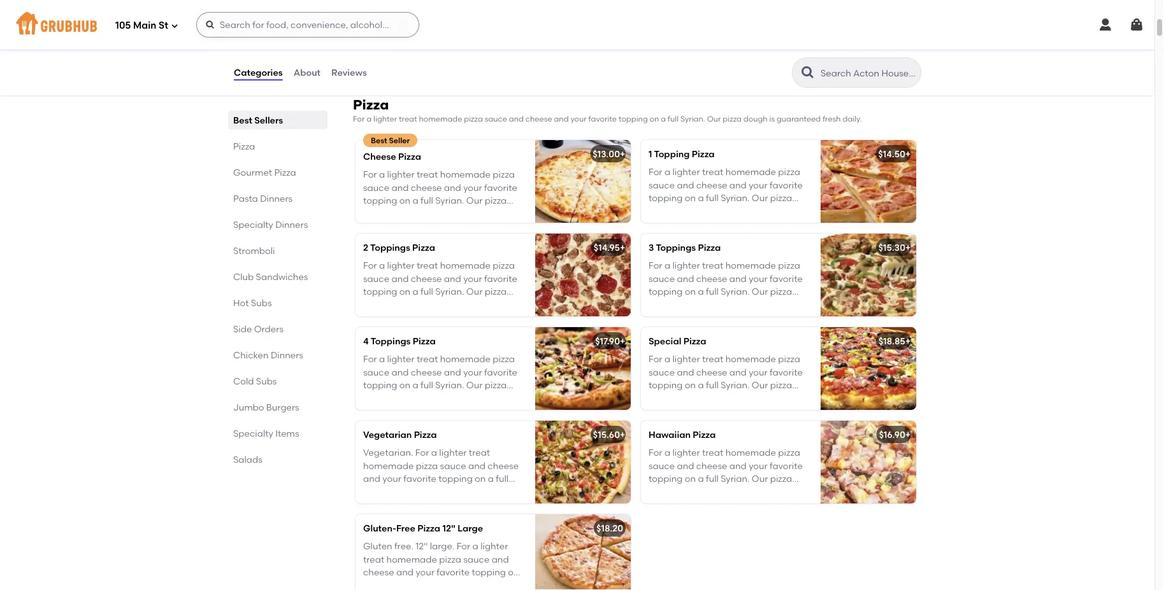 Task type: vqa. For each thing, say whether or not it's contained in the screenshot.
Items
yes



Task type: locate. For each thing, give the bounding box(es) containing it.
12" right free.
[[416, 541, 428, 552]]

on for 2 toppings pizza
[[399, 286, 410, 297]]

for down the 1
[[649, 167, 662, 177]]

fresh for hawaiian pizza
[[741, 486, 762, 497]]

side
[[233, 324, 252, 335]]

1 vertical spatial subs
[[256, 376, 277, 387]]

lighter for hawaiian pizza
[[673, 448, 700, 458]]

our for 4 toppings pizza
[[466, 380, 483, 391]]

dough
[[743, 114, 768, 124], [649, 205, 677, 216], [363, 208, 391, 219], [363, 299, 391, 310], [649, 299, 677, 310], [363, 393, 391, 404], [649, 393, 677, 404], [437, 486, 465, 497], [649, 486, 677, 497]]

best left seller
[[371, 136, 387, 145]]

cheese
[[526, 114, 552, 124], [696, 180, 727, 190], [411, 182, 442, 193], [411, 273, 442, 284], [696, 273, 727, 284], [411, 367, 442, 378], [696, 367, 727, 378], [488, 461, 519, 471], [696, 461, 727, 471], [363, 567, 394, 578]]

$13.00 up reviews
[[365, 40, 392, 51]]

$14.95
[[594, 242, 620, 253]]

for down large on the left bottom
[[457, 541, 470, 552]]

0 horizontal spatial 12"
[[416, 541, 428, 552]]

for a lighter treat homemade pizza sauce and cheese and your favorite topping on a full syrian. our pizza dough is guaranteed fresh daily. down the 1 topping pizza
[[649, 167, 803, 216]]

$13.00 left the 1
[[593, 149, 620, 159]]

for a lighter treat homemade pizza sauce and cheese and your favorite topping on a full syrian. our pizza dough is guaranteed fresh daily. for 3 toppings pizza
[[649, 260, 803, 310]]

toppings right 2
[[370, 242, 410, 253]]

specialty
[[233, 219, 273, 230], [233, 428, 273, 439]]

for a lighter treat homemade pizza sauce and cheese and your favorite topping on a full syrian. our pizza dough is guaranteed fresh daily. for 2 toppings pizza
[[363, 260, 517, 310]]

sauce inside pizza for a lighter treat homemade pizza sauce and cheese and your favorite topping on a full syrian. our pizza dough is guaranteed fresh daily.
[[485, 114, 507, 124]]

3 toppings pizza image
[[821, 234, 916, 317]]

for a lighter treat homemade pizza sauce and cheese and your favorite topping on a full syrian. our pizza dough is guaranteed fresh daily. down 2 toppings pizza
[[363, 260, 517, 310]]

full inside gluten free. 12" large. for a lighter treat homemade pizza sauce and cheese and your favorite topping on a full syrian. our pizza dough
[[371, 580, 384, 591]]

topping down 4
[[363, 380, 397, 391]]

for down vegetarian pizza at the bottom left of page
[[415, 448, 429, 458]]

on for special pizza
[[685, 380, 696, 391]]

toppings for 2
[[370, 242, 410, 253]]

for a lighter treat homemade pizza sauce and cheese and your favorite topping on a full syrian. our pizza dough is guaranteed fresh daily. down cheese pizza
[[363, 169, 517, 219]]

homemade for cheese pizza
[[440, 169, 491, 180]]

stromboli tab
[[233, 244, 322, 257]]

our inside vegetarian. for a lighter treat homemade pizza sauce and cheese and your favorite topping on a full syrian. our pizza dough is guaranteed fresh daily.
[[394, 486, 410, 497]]

topping down hawaiian
[[649, 474, 683, 484]]

dough inside vegetarian. for a lighter treat homemade pizza sauce and cheese and your favorite topping on a full syrian. our pizza dough is guaranteed fresh daily.
[[437, 486, 465, 497]]

large
[[458, 523, 483, 534]]

for a lighter treat homemade pizza sauce and cheese and your favorite topping on a full syrian. our pizza dough is guaranteed fresh daily. down 3 toppings pizza
[[649, 260, 803, 310]]

+
[[392, 40, 398, 51], [620, 149, 625, 159], [905, 149, 911, 159], [620, 242, 625, 253], [905, 242, 911, 253], [620, 336, 625, 347], [905, 336, 911, 347], [620, 430, 625, 440], [905, 430, 911, 440]]

jumbo
[[233, 402, 264, 413]]

0 horizontal spatial best
[[233, 115, 252, 126]]

your for special pizza
[[749, 367, 768, 378]]

best left sellers at the left of page
[[233, 115, 252, 126]]

topping down large on the left bottom
[[472, 567, 506, 578]]

1 vertical spatial dinners
[[275, 219, 308, 230]]

a
[[367, 114, 372, 124], [661, 114, 666, 124], [664, 167, 670, 177], [379, 169, 385, 180], [698, 193, 704, 203], [412, 195, 418, 206], [379, 260, 385, 271], [664, 260, 670, 271], [412, 286, 418, 297], [698, 286, 704, 297], [379, 354, 385, 365], [664, 354, 670, 365], [412, 380, 418, 391], [698, 380, 704, 391], [431, 448, 437, 458], [664, 448, 670, 458], [488, 474, 494, 484], [698, 474, 704, 484], [472, 541, 478, 552], [363, 580, 369, 591]]

cheese pizza
[[363, 151, 421, 162]]

topping up large on the left bottom
[[439, 474, 473, 484]]

cheese for cheese pizza
[[363, 151, 396, 162]]

toppings right 4
[[371, 336, 411, 347]]

$14.95 +
[[594, 242, 625, 253]]

sauce for hawaiian pizza
[[649, 461, 675, 471]]

0 vertical spatial subs
[[251, 298, 272, 308]]

favorite for 4 toppings pizza
[[484, 367, 517, 378]]

special pizza image
[[821, 327, 916, 410]]

12"
[[442, 523, 455, 534], [416, 541, 428, 552]]

0 horizontal spatial $13.00
[[365, 40, 392, 51]]

chicken
[[233, 350, 269, 361]]

cheese inside pizza for a lighter treat homemade pizza sauce and cheese and your favorite topping on a full syrian. our pizza dough is guaranteed fresh daily.
[[526, 114, 552, 124]]

free.
[[394, 541, 413, 552]]

$14.50 for $14.50
[[651, 40, 678, 51]]

full for hawaiian pizza
[[706, 474, 719, 484]]

for down hawaiian
[[649, 448, 662, 458]]

1 vertical spatial cheese
[[363, 151, 396, 162]]

$13.00
[[365, 40, 392, 51], [593, 149, 620, 159]]

best sellers tab
[[233, 113, 322, 127]]

hawaiian pizza
[[649, 430, 716, 440]]

for a lighter treat homemade pizza sauce and cheese and your favorite topping on a full syrian. our pizza dough is guaranteed fresh daily. for hawaiian pizza
[[649, 448, 803, 497]]

hawaiian pizza image
[[821, 421, 916, 504]]

dinners inside "tab"
[[260, 193, 293, 204]]

specialty down jumbo on the left
[[233, 428, 273, 439]]

guaranteed for 1 topping pizza
[[687, 205, 739, 216]]

on
[[650, 114, 659, 124], [685, 193, 696, 203], [399, 195, 410, 206], [399, 286, 410, 297], [685, 286, 696, 297], [399, 380, 410, 391], [685, 380, 696, 391], [475, 474, 486, 484], [685, 474, 696, 484], [508, 567, 519, 578]]

topping
[[619, 114, 648, 124], [649, 193, 683, 203], [363, 195, 397, 206], [363, 286, 397, 297], [649, 286, 683, 297], [363, 380, 397, 391], [649, 380, 683, 391], [439, 474, 473, 484], [649, 474, 683, 484], [472, 567, 506, 578]]

3
[[649, 242, 654, 253]]

for a lighter treat homemade pizza sauce and cheese and your favorite topping on a full syrian. our pizza dough is guaranteed fresh daily. down hawaiian pizza
[[649, 448, 803, 497]]

dinners
[[260, 193, 293, 204], [275, 219, 308, 230], [271, 350, 303, 361]]

dinners down side orders tab
[[271, 350, 303, 361]]

full for 2 toppings pizza
[[420, 286, 433, 297]]

4 toppings pizza
[[363, 336, 436, 347]]

on for 1 topping pizza
[[685, 193, 696, 203]]

daily. for cheese pizza
[[479, 208, 501, 219]]

free
[[396, 523, 415, 534]]

topping inside gluten free. 12" large. for a lighter treat homemade pizza sauce and cheese and your favorite topping on a full syrian. our pizza dough
[[472, 567, 506, 578]]

1 topping pizza
[[649, 149, 715, 159]]

cheese for 2 toppings pizza
[[411, 273, 442, 284]]

dinners up specialty dinners tab
[[260, 193, 293, 204]]

for down special
[[649, 354, 662, 365]]

topping down topping
[[649, 193, 683, 203]]

lighter for 4 toppings pizza
[[387, 354, 415, 365]]

specialty dinners
[[233, 219, 308, 230]]

specialty for specialty dinners
[[233, 219, 273, 230]]

cheese up reviews
[[365, 25, 398, 36]]

0 horizontal spatial $14.50
[[651, 40, 678, 51]]

favorite
[[588, 114, 617, 124], [770, 180, 803, 190], [484, 182, 517, 193], [484, 273, 517, 284], [770, 273, 803, 284], [484, 367, 517, 378], [770, 367, 803, 378], [770, 461, 803, 471], [403, 474, 436, 484], [437, 567, 470, 578]]

1 vertical spatial $13.00
[[593, 149, 620, 159]]

treat inside gluten free. 12" large. for a lighter treat homemade pizza sauce and cheese and your favorite topping on a full syrian. our pizza dough
[[363, 554, 384, 565]]

favorite for cheese pizza
[[484, 182, 517, 193]]

dinners down pasta dinners "tab"
[[275, 219, 308, 230]]

your
[[571, 114, 587, 124], [749, 180, 768, 190], [463, 182, 482, 193], [463, 273, 482, 284], [749, 273, 768, 284], [463, 367, 482, 378], [749, 367, 768, 378], [749, 461, 768, 471], [383, 474, 401, 484], [416, 567, 434, 578]]

+ for vegetarian pizza
[[620, 430, 625, 440]]

2 horizontal spatial svg image
[[1129, 17, 1144, 32]]

svg image
[[1129, 17, 1144, 32], [205, 20, 215, 30], [171, 22, 178, 30]]

for down reviews button
[[353, 114, 365, 124]]

105 main st
[[115, 20, 168, 31]]

your for cheese pizza
[[463, 182, 482, 193]]

daily. for 2 toppings pizza
[[479, 299, 501, 310]]

lighter inside vegetarian. for a lighter treat homemade pizza sauce and cheese and your favorite topping on a full syrian. our pizza dough is guaranteed fresh daily.
[[439, 448, 467, 458]]

Search Acton House Of Pizza search field
[[819, 67, 917, 79]]

1 vertical spatial specialty
[[233, 428, 273, 439]]

fresh
[[823, 114, 841, 124], [741, 205, 762, 216], [456, 208, 477, 219], [456, 299, 477, 310], [741, 299, 762, 310], [456, 393, 477, 404], [741, 393, 762, 404], [741, 486, 762, 497], [417, 499, 438, 510]]

2 toppings pizza
[[363, 242, 435, 253]]

about button
[[293, 50, 321, 96]]

sauce inside gluten free. 12" large. for a lighter treat homemade pizza sauce and cheese and your favorite topping on a full syrian. our pizza dough
[[463, 554, 490, 565]]

1 vertical spatial $14.50
[[878, 149, 905, 159]]

guaranteed inside pizza for a lighter treat homemade pizza sauce and cheese and your favorite topping on a full syrian. our pizza dough is guaranteed fresh daily.
[[777, 114, 821, 124]]

topping down cheese pizza
[[363, 195, 397, 206]]

1 vertical spatial 12"
[[416, 541, 428, 552]]

topping for 3 toppings pizza
[[649, 286, 683, 297]]

pasta dinners
[[233, 193, 293, 204]]

1 specialty from the top
[[233, 219, 273, 230]]

cheese down best seller
[[363, 151, 396, 162]]

2 vertical spatial dinners
[[271, 350, 303, 361]]

0 vertical spatial dinners
[[260, 193, 293, 204]]

best inside tab
[[233, 115, 252, 126]]

your for 2 toppings pizza
[[463, 273, 482, 284]]

fresh for 1 topping pizza
[[741, 205, 762, 216]]

cheese for 1 topping pizza
[[696, 180, 727, 190]]

cheese inside the cheese pizza $13.00 +
[[365, 25, 398, 36]]

subs for cold subs
[[256, 376, 277, 387]]

$14.50 inside "button"
[[651, 40, 678, 51]]

daily.
[[843, 114, 862, 124], [764, 205, 787, 216], [479, 208, 501, 219], [479, 299, 501, 310], [764, 299, 787, 310], [479, 393, 501, 404], [764, 393, 787, 404], [764, 486, 787, 497], [440, 499, 463, 510]]

1 topping pizza image
[[821, 140, 916, 223]]

1 horizontal spatial best
[[371, 136, 387, 145]]

+ for 2 toppings pizza
[[620, 242, 625, 253]]

topping up $13.00 +
[[619, 114, 648, 124]]

12" up large.
[[442, 523, 455, 534]]

$17.90
[[595, 336, 620, 347]]

specialty items tab
[[233, 427, 322, 440]]

pizza
[[400, 25, 423, 36], [353, 96, 389, 113], [233, 141, 255, 152], [692, 149, 715, 159], [398, 151, 421, 162], [274, 167, 296, 178], [412, 242, 435, 253], [698, 242, 721, 253], [413, 336, 436, 347], [684, 336, 706, 347], [414, 430, 437, 440], [693, 430, 716, 440], [417, 523, 440, 534]]

$15.30
[[878, 242, 905, 253]]

1 horizontal spatial $14.50
[[878, 149, 905, 159]]

$14.50
[[651, 40, 678, 51], [878, 149, 905, 159]]

sauce for 4 toppings pizza
[[363, 367, 389, 378]]

lighter
[[373, 114, 397, 124], [673, 167, 700, 177], [387, 169, 415, 180], [387, 260, 415, 271], [673, 260, 700, 271], [387, 354, 415, 365], [673, 354, 700, 365], [439, 448, 467, 458], [673, 448, 700, 458], [481, 541, 508, 552]]

topping for special pizza
[[649, 380, 683, 391]]

treat for special pizza
[[702, 354, 723, 365]]

gluten-free pizza 12" large
[[363, 523, 483, 534]]

$13.00 +
[[593, 149, 625, 159]]

salads tab
[[233, 453, 322, 466]]

$14.50 for $14.50 +
[[878, 149, 905, 159]]

for
[[353, 114, 365, 124], [649, 167, 662, 177], [363, 169, 377, 180], [363, 260, 377, 271], [649, 260, 662, 271], [363, 354, 377, 365], [649, 354, 662, 365], [415, 448, 429, 458], [649, 448, 662, 458], [457, 541, 470, 552]]

0 vertical spatial specialty
[[233, 219, 273, 230]]

guaranteed for cheese pizza
[[402, 208, 453, 219]]

subs right hot
[[251, 298, 272, 308]]

stromboli
[[233, 245, 275, 256]]

subs
[[251, 298, 272, 308], [256, 376, 277, 387]]

cheese inside vegetarian. for a lighter treat homemade pizza sauce and cheese and your favorite topping on a full syrian. our pizza dough is guaranteed fresh daily.
[[488, 461, 519, 471]]

search icon image
[[800, 65, 816, 80]]

syrian. for 1 topping pizza
[[721, 193, 750, 203]]

topping down 3 on the right of the page
[[649, 286, 683, 297]]

on inside gluten free. 12" large. for a lighter treat homemade pizza sauce and cheese and your favorite topping on a full syrian. our pizza dough
[[508, 567, 519, 578]]

$14.50 button
[[641, 0, 916, 67]]

for down 3 on the right of the page
[[649, 260, 662, 271]]

is
[[769, 114, 775, 124], [679, 205, 685, 216], [393, 208, 400, 219], [393, 299, 400, 310], [679, 299, 685, 310], [393, 393, 400, 404], [679, 393, 685, 404], [467, 486, 473, 497], [679, 486, 685, 497]]

+ for 1 topping pizza
[[905, 149, 911, 159]]

gourmet
[[233, 167, 272, 178]]

and
[[509, 114, 524, 124], [554, 114, 569, 124], [677, 180, 694, 190], [729, 180, 747, 190], [391, 182, 409, 193], [444, 182, 461, 193], [391, 273, 409, 284], [444, 273, 461, 284], [677, 273, 694, 284], [729, 273, 747, 284], [391, 367, 409, 378], [444, 367, 461, 378], [677, 367, 694, 378], [729, 367, 747, 378], [468, 461, 486, 471], [677, 461, 694, 471], [729, 461, 747, 471], [363, 474, 380, 484], [492, 554, 509, 565], [396, 567, 414, 578]]

topping inside vegetarian. for a lighter treat homemade pizza sauce and cheese and your favorite topping on a full syrian. our pizza dough is guaranteed fresh daily.
[[439, 474, 473, 484]]

for down 4
[[363, 354, 377, 365]]

2 specialty from the top
[[233, 428, 273, 439]]

cheese for cheese pizza
[[411, 182, 442, 193]]

best
[[233, 115, 252, 126], [371, 136, 387, 145]]

0 vertical spatial 12"
[[442, 523, 455, 534]]

toppings
[[370, 242, 410, 253], [656, 242, 696, 253], [371, 336, 411, 347]]

full for cheese pizza
[[420, 195, 433, 206]]

is inside vegetarian. for a lighter treat homemade pizza sauce and cheese and your favorite topping on a full syrian. our pizza dough is guaranteed fresh daily.
[[467, 486, 473, 497]]

chicken dinners tab
[[233, 349, 322, 362]]

topping for hawaiian pizza
[[649, 474, 683, 484]]

1
[[649, 149, 652, 159]]

pizza inside pizza for a lighter treat homemade pizza sauce and cheese and your favorite topping on a full syrian. our pizza dough is guaranteed fresh daily.
[[353, 96, 389, 113]]

topping for 2 toppings pizza
[[363, 286, 397, 297]]

for inside pizza for a lighter treat homemade pizza sauce and cheese and your favorite topping on a full syrian. our pizza dough is guaranteed fresh daily.
[[353, 114, 365, 124]]

$16.90 +
[[879, 430, 911, 440]]

+ for hawaiian pizza
[[905, 430, 911, 440]]

your for hawaiian pizza
[[749, 461, 768, 471]]

lighter for 2 toppings pizza
[[387, 260, 415, 271]]

$16.90
[[879, 430, 905, 440]]

side orders tab
[[233, 322, 322, 336]]

large.
[[430, 541, 454, 552]]

homemade for special pizza
[[725, 354, 776, 365]]

specialty up stromboli
[[233, 219, 273, 230]]

0 vertical spatial cheese
[[365, 25, 398, 36]]

guaranteed inside vegetarian. for a lighter treat homemade pizza sauce and cheese and your favorite topping on a full syrian. our pizza dough is guaranteed fresh daily.
[[363, 499, 415, 510]]

treat
[[399, 114, 417, 124], [702, 167, 723, 177], [417, 169, 438, 180], [417, 260, 438, 271], [702, 260, 723, 271], [417, 354, 438, 365], [702, 354, 723, 365], [469, 448, 490, 458], [702, 448, 723, 458], [363, 554, 384, 565]]

lighter for special pizza
[[673, 354, 700, 365]]

for a lighter treat homemade pizza sauce and cheese and your favorite topping on a full syrian. our pizza dough is guaranteed fresh daily. for 4 toppings pizza
[[363, 354, 517, 404]]

0 vertical spatial best
[[233, 115, 252, 126]]

favorite inside vegetarian. for a lighter treat homemade pizza sauce and cheese and your favorite topping on a full syrian. our pizza dough is guaranteed fresh daily.
[[403, 474, 436, 484]]

favorite inside gluten free. 12" large. for a lighter treat homemade pizza sauce and cheese and your favorite topping on a full syrian. our pizza dough
[[437, 567, 470, 578]]

for a lighter treat homemade pizza sauce and cheese and your favorite topping on a full syrian. our pizza dough is guaranteed fresh daily. down special pizza
[[649, 354, 803, 404]]

special
[[649, 336, 681, 347]]

our
[[707, 114, 721, 124], [752, 193, 768, 203], [466, 195, 483, 206], [466, 286, 483, 297], [752, 286, 768, 297], [466, 380, 483, 391], [752, 380, 768, 391], [752, 474, 768, 484], [394, 486, 410, 497], [417, 580, 433, 591]]

specialty items
[[233, 428, 299, 439]]

daily. for 1 topping pizza
[[764, 205, 787, 216]]

homemade
[[419, 114, 462, 124], [725, 167, 776, 177], [440, 169, 491, 180], [440, 260, 491, 271], [725, 260, 776, 271], [440, 354, 491, 365], [725, 354, 776, 365], [725, 448, 776, 458], [363, 461, 414, 471], [387, 554, 437, 565]]

our for 2 toppings pizza
[[466, 286, 483, 297]]

hot subs tab
[[233, 296, 322, 310]]

3 toppings pizza
[[649, 242, 721, 253]]

full
[[668, 114, 679, 124], [706, 193, 719, 203], [420, 195, 433, 206], [420, 286, 433, 297], [706, 286, 719, 297], [420, 380, 433, 391], [706, 380, 719, 391], [496, 474, 509, 484], [706, 474, 719, 484], [371, 580, 384, 591]]

treat for 3 toppings pizza
[[702, 260, 723, 271]]

syrian. for 2 toppings pizza
[[435, 286, 464, 297]]

treat for 4 toppings pizza
[[417, 354, 438, 365]]

favorite for special pizza
[[770, 367, 803, 378]]

topping inside pizza for a lighter treat homemade pizza sauce and cheese and your favorite topping on a full syrian. our pizza dough is guaranteed fresh daily.
[[619, 114, 648, 124]]

club sandwiches tab
[[233, 270, 322, 284]]

for for 4 toppings pizza
[[363, 354, 377, 365]]

vegetarian.
[[363, 448, 413, 458]]

0 vertical spatial $13.00
[[365, 40, 392, 51]]

guaranteed for 3 toppings pizza
[[687, 299, 739, 310]]

guaranteed
[[777, 114, 821, 124], [687, 205, 739, 216], [402, 208, 453, 219], [402, 299, 453, 310], [687, 299, 739, 310], [402, 393, 453, 404], [687, 393, 739, 404], [687, 486, 739, 497], [363, 499, 415, 510]]

fresh for cheese pizza
[[456, 208, 477, 219]]

toppings right 3 on the right of the page
[[656, 242, 696, 253]]

for down 2
[[363, 260, 377, 271]]

sauce for 3 toppings pizza
[[649, 273, 675, 284]]

topping down 2
[[363, 286, 397, 297]]

categories button
[[233, 50, 283, 96]]

subs right cold
[[256, 376, 277, 387]]

gluten-free pizza 12" large image
[[535, 515, 631, 591]]

dough for 4 toppings pizza
[[363, 393, 391, 404]]

1 vertical spatial best
[[371, 136, 387, 145]]

0 vertical spatial $14.50
[[651, 40, 678, 51]]

for a lighter treat homemade pizza sauce and cheese and your favorite topping on a full syrian. our pizza dough is guaranteed fresh daily.
[[649, 167, 803, 216], [363, 169, 517, 219], [363, 260, 517, 310], [649, 260, 803, 310], [363, 354, 517, 404], [649, 354, 803, 404], [649, 448, 803, 497]]

homemade inside pizza for a lighter treat homemade pizza sauce and cheese and your favorite topping on a full syrian. our pizza dough is guaranteed fresh daily.
[[419, 114, 462, 124]]

topping down special
[[649, 380, 683, 391]]

2 toppings pizza image
[[535, 234, 631, 317]]

fresh inside vegetarian. for a lighter treat homemade pizza sauce and cheese and your favorite topping on a full syrian. our pizza dough is guaranteed fresh daily.
[[417, 499, 438, 510]]

fresh inside pizza for a lighter treat homemade pizza sauce and cheese and your favorite topping on a full syrian. our pizza dough is guaranteed fresh daily.
[[823, 114, 841, 124]]

pizza
[[464, 114, 483, 124], [723, 114, 742, 124], [778, 167, 800, 177], [493, 169, 515, 180], [770, 193, 792, 203], [485, 195, 507, 206], [493, 260, 515, 271], [778, 260, 800, 271], [485, 286, 507, 297], [770, 286, 792, 297], [493, 354, 515, 365], [778, 354, 800, 365], [485, 380, 507, 391], [770, 380, 792, 391], [778, 448, 800, 458], [416, 461, 438, 471], [770, 474, 792, 484], [413, 486, 435, 497], [439, 554, 461, 565], [435, 580, 457, 591]]

homemade inside gluten free. 12" large. for a lighter treat homemade pizza sauce and cheese and your favorite topping on a full syrian. our pizza dough
[[387, 554, 437, 565]]

for a lighter treat homemade pizza sauce and cheese and your favorite topping on a full syrian. our pizza dough is guaranteed fresh daily. down 4 toppings pizza at the bottom left
[[363, 354, 517, 404]]

$15.30 +
[[878, 242, 911, 253]]

1 horizontal spatial 12"
[[442, 523, 455, 534]]

syrian.
[[680, 114, 705, 124], [721, 193, 750, 203], [435, 195, 464, 206], [435, 286, 464, 297], [721, 286, 750, 297], [435, 380, 464, 391], [721, 380, 750, 391], [721, 474, 750, 484], [363, 486, 392, 497], [386, 580, 415, 591]]

hot subs
[[233, 298, 272, 308]]

for down cheese pizza
[[363, 169, 377, 180]]

our inside pizza for a lighter treat homemade pizza sauce and cheese and your favorite topping on a full syrian. our pizza dough is guaranteed fresh daily.
[[707, 114, 721, 124]]

+ for special pizza
[[905, 336, 911, 347]]

$18.85 +
[[879, 336, 911, 347]]

our for cheese pizza
[[466, 195, 483, 206]]



Task type: describe. For each thing, give the bounding box(es) containing it.
homemade for hawaiian pizza
[[725, 448, 776, 458]]

sauce for cheese pizza
[[363, 182, 389, 193]]

gluten-
[[363, 523, 396, 534]]

syrian. inside gluten free. 12" large. for a lighter treat homemade pizza sauce and cheese and your favorite topping on a full syrian. our pizza dough
[[386, 580, 415, 591]]

your inside pizza for a lighter treat homemade pizza sauce and cheese and your favorite topping on a full syrian. our pizza dough is guaranteed fresh daily.
[[571, 114, 587, 124]]

1 horizontal spatial $13.00
[[593, 149, 620, 159]]

svg image
[[1098, 17, 1113, 32]]

favorite for 1 topping pizza
[[770, 180, 803, 190]]

hot
[[233, 298, 249, 308]]

dough for hawaiian pizza
[[649, 486, 677, 497]]

dough for cheese pizza
[[363, 208, 391, 219]]

is for 2 toppings pizza
[[393, 299, 400, 310]]

+ for 4 toppings pizza
[[620, 336, 625, 347]]

toppings for 4
[[371, 336, 411, 347]]

+ for 3 toppings pizza
[[905, 242, 911, 253]]

4
[[363, 336, 369, 347]]

syrian. for cheese pizza
[[435, 195, 464, 206]]

syrian. inside pizza for a lighter treat homemade pizza sauce and cheese and your favorite topping on a full syrian. our pizza dough is guaranteed fresh daily.
[[680, 114, 705, 124]]

special pizza
[[649, 336, 706, 347]]

dinners for pasta dinners
[[260, 193, 293, 204]]

is for cheese pizza
[[393, 208, 400, 219]]

sauce for 1 topping pizza
[[649, 180, 675, 190]]

best for best seller
[[371, 136, 387, 145]]

dinners for specialty dinners
[[275, 219, 308, 230]]

cold
[[233, 376, 254, 387]]

sauce for 2 toppings pizza
[[363, 273, 389, 284]]

daily. inside vegetarian. for a lighter treat homemade pizza sauce and cheese and your favorite topping on a full syrian. our pizza dough is guaranteed fresh daily.
[[440, 499, 463, 510]]

pizza for a lighter treat homemade pizza sauce and cheese and your favorite topping on a full syrian. our pizza dough is guaranteed fresh daily.
[[353, 96, 862, 124]]

sellers
[[254, 115, 283, 126]]

club
[[233, 271, 254, 282]]

cold subs
[[233, 376, 277, 387]]

syrian. inside vegetarian. for a lighter treat homemade pizza sauce and cheese and your favorite topping on a full syrian. our pizza dough is guaranteed fresh daily.
[[363, 486, 392, 497]]

best seller
[[371, 136, 410, 145]]

treat for 2 toppings pizza
[[417, 260, 438, 271]]

on inside pizza for a lighter treat homemade pizza sauce and cheese and your favorite topping on a full syrian. our pizza dough is guaranteed fresh daily.
[[650, 114, 659, 124]]

treat for 1 topping pizza
[[702, 167, 723, 177]]

lighter inside pizza for a lighter treat homemade pizza sauce and cheese and your favorite topping on a full syrian. our pizza dough is guaranteed fresh daily.
[[373, 114, 397, 124]]

full for 4 toppings pizza
[[420, 380, 433, 391]]

full inside pizza for a lighter treat homemade pizza sauce and cheese and your favorite topping on a full syrian. our pizza dough is guaranteed fresh daily.
[[668, 114, 679, 124]]

cheese inside gluten free. 12" large. for a lighter treat homemade pizza sauce and cheese and your favorite topping on a full syrian. our pizza dough
[[363, 567, 394, 578]]

specialty dinners tab
[[233, 218, 322, 231]]

$18.85
[[879, 336, 905, 347]]

pasta dinners tab
[[233, 192, 322, 205]]

on for cheese pizza
[[399, 195, 410, 206]]

main
[[133, 20, 156, 31]]

homemade for 4 toppings pizza
[[440, 354, 491, 365]]

gluten
[[363, 541, 392, 552]]

toppings for 3
[[656, 242, 696, 253]]

daily. for hawaiian pizza
[[764, 486, 787, 497]]

cheese for 4 toppings pizza
[[411, 367, 442, 378]]

cheese for hawaiian pizza
[[696, 461, 727, 471]]

daily. inside pizza for a lighter treat homemade pizza sauce and cheese and your favorite topping on a full syrian. our pizza dough is guaranteed fresh daily.
[[843, 114, 862, 124]]

105
[[115, 20, 131, 31]]

for for 2 toppings pizza
[[363, 260, 377, 271]]

jumbo burgers tab
[[233, 401, 322, 414]]

your for 1 topping pizza
[[749, 180, 768, 190]]

4 toppings pizza image
[[535, 327, 631, 410]]

fresh for 4 toppings pizza
[[456, 393, 477, 404]]

pizza inside the cheese pizza $13.00 +
[[400, 25, 423, 36]]

syrian. for hawaiian pizza
[[721, 474, 750, 484]]

$15.60 +
[[593, 430, 625, 440]]

Search for food, convenience, alcohol... search field
[[196, 12, 419, 38]]

cheese pizza image
[[535, 140, 631, 223]]

vegetarian. for a lighter treat homemade pizza sauce and cheese and your favorite topping on a full syrian. our pizza dough is guaranteed fresh daily.
[[363, 448, 519, 510]]

dough inside pizza for a lighter treat homemade pizza sauce and cheese and your favorite topping on a full syrian. our pizza dough is guaranteed fresh daily.
[[743, 114, 768, 124]]

orders
[[254, 324, 284, 335]]

chicken dinners
[[233, 350, 303, 361]]

homemade for 3 toppings pizza
[[725, 260, 776, 271]]

is for special pizza
[[679, 393, 685, 404]]

pizza tab
[[233, 140, 322, 153]]

reviews
[[331, 67, 367, 78]]

favorite inside pizza for a lighter treat homemade pizza sauce and cheese and your favorite topping on a full syrian. our pizza dough is guaranteed fresh daily.
[[588, 114, 617, 124]]

vegetarian pizza image
[[535, 421, 631, 504]]

salads
[[233, 454, 262, 465]]

on for hawaiian pizza
[[685, 474, 696, 484]]

favorite for 2 toppings pizza
[[484, 273, 517, 284]]

best sellers
[[233, 115, 283, 126]]

for for cheese pizza
[[363, 169, 377, 180]]

on for 3 toppings pizza
[[685, 286, 696, 297]]

fresh for special pizza
[[741, 393, 762, 404]]

1 horizontal spatial svg image
[[205, 20, 215, 30]]

treat inside vegetarian. for a lighter treat homemade pizza sauce and cheese and your favorite topping on a full syrian. our pizza dough is guaranteed fresh daily.
[[469, 448, 490, 458]]

homemade inside vegetarian. for a lighter treat homemade pizza sauce and cheese and your favorite topping on a full syrian. our pizza dough is guaranteed fresh daily.
[[363, 461, 414, 471]]

is for 4 toppings pizza
[[393, 393, 400, 404]]

your inside gluten free. 12" large. for a lighter treat homemade pizza sauce and cheese and your favorite topping on a full syrian. our pizza dough
[[416, 567, 434, 578]]

jumbo burgers
[[233, 402, 299, 413]]

$14.50 +
[[878, 149, 911, 159]]

st
[[159, 20, 168, 31]]

items
[[275, 428, 299, 439]]

treat for hawaiian pizza
[[702, 448, 723, 458]]

0 horizontal spatial svg image
[[171, 22, 178, 30]]

vegetarian
[[363, 430, 412, 440]]

2
[[363, 242, 368, 253]]

topping
[[654, 149, 690, 159]]

specialty for specialty items
[[233, 428, 273, 439]]

dinners for chicken dinners
[[271, 350, 303, 361]]

full for 3 toppings pizza
[[706, 286, 719, 297]]

burgers
[[266, 402, 299, 413]]

sauce inside vegetarian. for a lighter treat homemade pizza sauce and cheese and your favorite topping on a full syrian. our pizza dough is guaranteed fresh daily.
[[440, 461, 466, 471]]

cheese pizza $13.00 +
[[365, 25, 423, 51]]

on inside vegetarian. for a lighter treat homemade pizza sauce and cheese and your favorite topping on a full syrian. our pizza dough is guaranteed fresh daily.
[[475, 474, 486, 484]]

reviews button
[[331, 50, 367, 96]]

your for 4 toppings pizza
[[463, 367, 482, 378]]

sauce for special pizza
[[649, 367, 675, 378]]

best for best sellers
[[233, 115, 252, 126]]

your for 3 toppings pizza
[[749, 273, 768, 284]]

guaranteed for hawaiian pizza
[[687, 486, 739, 497]]

about
[[294, 67, 321, 78]]

hawaiian
[[649, 430, 691, 440]]

treat inside pizza for a lighter treat homemade pizza sauce and cheese and your favorite topping on a full syrian. our pizza dough is guaranteed fresh daily.
[[399, 114, 417, 124]]

club sandwiches
[[233, 271, 308, 282]]

cold subs tab
[[233, 375, 322, 388]]

is inside pizza for a lighter treat homemade pizza sauce and cheese and your favorite topping on a full syrian. our pizza dough is guaranteed fresh daily.
[[769, 114, 775, 124]]

is for 3 toppings pizza
[[679, 299, 685, 310]]

pasta
[[233, 193, 258, 204]]

fresh for 3 toppings pizza
[[741, 299, 762, 310]]

gourmet pizza tab
[[233, 166, 322, 179]]

our for hawaiian pizza
[[752, 474, 768, 484]]

cheese for 3 toppings pizza
[[696, 273, 727, 284]]

daily. for 3 toppings pizza
[[764, 299, 787, 310]]

syrian. for 3 toppings pizza
[[721, 286, 750, 297]]

topping for 1 topping pizza
[[649, 193, 683, 203]]

sandwiches
[[256, 271, 308, 282]]

$15.60
[[593, 430, 620, 440]]

syrian. for special pizza
[[721, 380, 750, 391]]

for inside gluten free. 12" large. for a lighter treat homemade pizza sauce and cheese and your favorite topping on a full syrian. our pizza dough
[[457, 541, 470, 552]]

full inside vegetarian. for a lighter treat homemade pizza sauce and cheese and your favorite topping on a full syrian. our pizza dough is guaranteed fresh daily.
[[496, 474, 509, 484]]

main navigation navigation
[[0, 0, 1155, 50]]

homemade for 2 toppings pizza
[[440, 260, 491, 271]]

seller
[[389, 136, 410, 145]]

12" inside gluten free. 12" large. for a lighter treat homemade pizza sauce and cheese and your favorite topping on a full syrian. our pizza dough
[[416, 541, 428, 552]]

our inside gluten free. 12" large. for a lighter treat homemade pizza sauce and cheese and your favorite topping on a full syrian. our pizza dough
[[417, 580, 433, 591]]

cheese for special pizza
[[696, 367, 727, 378]]

our for 1 topping pizza
[[752, 193, 768, 203]]

lighter inside gluten free. 12" large. for a lighter treat homemade pizza sauce and cheese and your favorite topping on a full syrian. our pizza dough
[[481, 541, 508, 552]]

dough for 2 toppings pizza
[[363, 299, 391, 310]]

our for special pizza
[[752, 380, 768, 391]]

on for 4 toppings pizza
[[399, 380, 410, 391]]

gluten free. 12" large. for a lighter treat homemade pizza sauce and cheese and your favorite topping on a full syrian. our pizza dough
[[363, 541, 519, 591]]

for a lighter treat homemade pizza sauce and cheese and your favorite topping on a full syrian. our pizza dough is guaranteed fresh daily. for cheese pizza
[[363, 169, 517, 219]]

your inside vegetarian. for a lighter treat homemade pizza sauce and cheese and your favorite topping on a full syrian. our pizza dough is guaranteed fresh daily.
[[383, 474, 401, 484]]

+ inside the cheese pizza $13.00 +
[[392, 40, 398, 51]]

$13.00 inside the cheese pizza $13.00 +
[[365, 40, 392, 51]]

guaranteed for 4 toppings pizza
[[402, 393, 453, 404]]

lighter for cheese pizza
[[387, 169, 415, 180]]

$18.20
[[596, 523, 623, 534]]

fresh for 2 toppings pizza
[[456, 299, 477, 310]]

for for hawaiian pizza
[[649, 448, 662, 458]]

side orders
[[233, 324, 284, 335]]

$17.90 +
[[595, 336, 625, 347]]

our for 3 toppings pizza
[[752, 286, 768, 297]]

gourmet pizza
[[233, 167, 296, 178]]

treat for cheese pizza
[[417, 169, 438, 180]]

for for 1 topping pizza
[[649, 167, 662, 177]]

for inside vegetarian. for a lighter treat homemade pizza sauce and cheese and your favorite topping on a full syrian. our pizza dough is guaranteed fresh daily.
[[415, 448, 429, 458]]

subs for hot subs
[[251, 298, 272, 308]]

favorite for 3 toppings pizza
[[770, 273, 803, 284]]

topping for 4 toppings pizza
[[363, 380, 397, 391]]

dough for 1 topping pizza
[[649, 205, 677, 216]]

homemade for 1 topping pizza
[[725, 167, 776, 177]]

categories
[[234, 67, 283, 78]]

guaranteed for special pizza
[[687, 393, 739, 404]]

syrian. for 4 toppings pizza
[[435, 380, 464, 391]]

vegetarian pizza
[[363, 430, 437, 440]]



